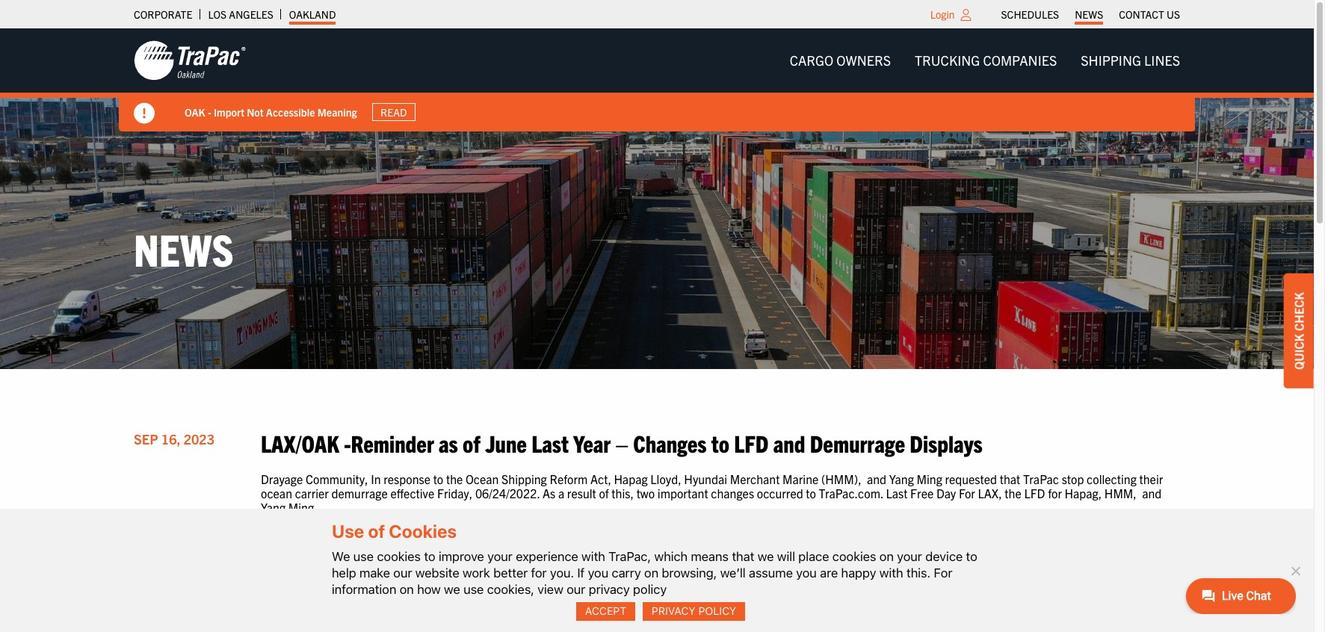 Task type: vqa. For each thing, say whether or not it's contained in the screenshot.
"of" to the bottom
yes



Task type: locate. For each thing, give the bounding box(es) containing it.
and up marine
[[773, 429, 805, 458]]

friday,
[[437, 486, 473, 501]]

sep
[[134, 431, 158, 448]]

schedules
[[1001, 7, 1059, 21]]

response
[[384, 471, 430, 486]]

for right 'day'
[[959, 486, 975, 501]]

1 horizontal spatial -
[[344, 429, 351, 458]]

read link
[[372, 103, 416, 121]]

1 horizontal spatial your
[[897, 549, 922, 564]]

we down website
[[444, 582, 460, 597]]

0 vertical spatial for
[[1048, 486, 1062, 501]]

yang down drayage
[[261, 500, 286, 515]]

oakland link
[[289, 4, 336, 25]]

0 horizontal spatial use
[[353, 549, 374, 564]]

0 horizontal spatial we
[[444, 582, 460, 597]]

0 horizontal spatial last
[[531, 429, 569, 458]]

0 horizontal spatial cookies
[[377, 549, 421, 564]]

2 vertical spatial of
[[368, 521, 385, 542]]

community,
[[306, 471, 368, 486]]

to right the response
[[433, 471, 443, 486]]

06/24/2022.
[[475, 486, 540, 501]]

website
[[415, 566, 459, 581]]

check
[[1291, 292, 1306, 331]]

corporate
[[134, 7, 192, 21]]

1 vertical spatial for
[[531, 566, 547, 581]]

how
[[417, 582, 441, 597]]

cookies up happy
[[832, 549, 876, 564]]

1 vertical spatial for
[[934, 566, 952, 581]]

hapag,
[[1065, 486, 1102, 501]]

use up make
[[353, 549, 374, 564]]

0 horizontal spatial news
[[134, 221, 234, 276]]

the left ocean
[[446, 471, 463, 486]]

privacy
[[589, 582, 630, 597]]

improve
[[439, 549, 484, 564]]

lax,
[[978, 486, 1002, 501]]

cookies up make
[[377, 549, 421, 564]]

your up this.
[[897, 549, 922, 564]]

0 vertical spatial for
[[959, 486, 975, 501]]

1 horizontal spatial with
[[879, 566, 903, 581]]

trapac,
[[609, 549, 651, 564]]

1 vertical spatial on
[[644, 566, 659, 581]]

oakland image
[[134, 40, 246, 81]]

16,
[[161, 431, 181, 448]]

shipping down news link
[[1081, 52, 1141, 69]]

to right device
[[966, 549, 977, 564]]

the right lax,
[[1005, 486, 1021, 501]]

not
[[247, 105, 264, 119]]

1 horizontal spatial cookies
[[832, 549, 876, 564]]

your up better
[[487, 549, 513, 564]]

1 horizontal spatial yang
[[889, 471, 914, 486]]

we up assume
[[758, 549, 774, 564]]

2 horizontal spatial and
[[1142, 486, 1162, 501]]

of right as
[[463, 429, 480, 458]]

1 horizontal spatial read
[[380, 105, 407, 119]]

displays
[[910, 429, 983, 458]]

trapac
[[1023, 471, 1059, 486]]

yang left ming
[[889, 471, 914, 486]]

0 vertical spatial of
[[463, 429, 480, 458]]

of inside drayage community, in response to the ocean shipping reform act, hapag lloyd, hyundai merchant marine (hmm),  and yang ming requested that trapac stop collecting their ocean carrier demurrage effective friday, 06/24/2022. as a result of this, two important changes occurred to trapac.com. last free day for lax, the lfd for hapag, hmm,  and yang ming…
[[599, 486, 609, 501]]

carry
[[612, 566, 641, 581]]

0 horizontal spatial for
[[934, 566, 952, 581]]

on
[[879, 549, 894, 564], [644, 566, 659, 581], [400, 582, 414, 597]]

login link
[[930, 7, 955, 21]]

shipping left a
[[502, 471, 547, 486]]

0 horizontal spatial for
[[531, 566, 547, 581]]

2 horizontal spatial on
[[879, 549, 894, 564]]

changes
[[633, 429, 707, 458]]

that
[[1000, 471, 1020, 486], [732, 549, 754, 564]]

last up reform
[[531, 429, 569, 458]]

0 horizontal spatial read
[[261, 526, 292, 541]]

import
[[214, 105, 244, 119]]

effective
[[390, 486, 434, 501]]

0 horizontal spatial of
[[368, 521, 385, 542]]

1 horizontal spatial for
[[1048, 486, 1062, 501]]

trapac.com.
[[819, 486, 883, 501]]

day
[[936, 486, 956, 501]]

accept link
[[576, 602, 635, 621]]

use
[[332, 521, 364, 542]]

0 vertical spatial -
[[208, 105, 211, 119]]

on left device
[[879, 549, 894, 564]]

0 vertical spatial news
[[1075, 7, 1103, 21]]

on left how
[[400, 582, 414, 597]]

use down the work
[[463, 582, 484, 597]]

shipping
[[1081, 52, 1141, 69], [502, 471, 547, 486]]

1 vertical spatial last
[[886, 486, 908, 501]]

last
[[531, 429, 569, 458], [886, 486, 908, 501]]

that left the trapac
[[1000, 471, 1020, 486]]

you down place
[[796, 566, 817, 581]]

for
[[1048, 486, 1062, 501], [531, 566, 547, 581]]

with
[[581, 549, 605, 564], [879, 566, 903, 581]]

0 vertical spatial use
[[353, 549, 374, 564]]

shipping inside menu bar
[[1081, 52, 1141, 69]]

oak
[[185, 105, 205, 119]]

for down device
[[934, 566, 952, 581]]

of left this,
[[599, 486, 609, 501]]

hapag
[[614, 471, 648, 486]]

use
[[353, 549, 374, 564], [463, 582, 484, 597]]

1 vertical spatial lfd
[[1024, 486, 1045, 501]]

1 horizontal spatial news
[[1075, 7, 1103, 21]]

1 horizontal spatial you
[[796, 566, 817, 581]]

marine
[[782, 471, 819, 486]]

of right use
[[368, 521, 385, 542]]

and
[[773, 429, 805, 458], [867, 471, 886, 486], [1142, 486, 1162, 501]]

menu bar containing schedules
[[993, 4, 1188, 25]]

- inside lax/oak -reminder as of june last year –  changes to lfd and demurrage displays article
[[344, 429, 351, 458]]

1 vertical spatial of
[[599, 486, 609, 501]]

place
[[798, 549, 829, 564]]

as
[[439, 429, 458, 458]]

ocean
[[466, 471, 499, 486]]

that inside drayage community, in response to the ocean shipping reform act, hapag lloyd, hyundai merchant marine (hmm),  and yang ming requested that trapac stop collecting their ocean carrier demurrage effective friday, 06/24/2022. as a result of this, two important changes occurred to trapac.com. last free day for lax, the lfd for hapag, hmm,  and yang ming…
[[1000, 471, 1020, 486]]

as
[[543, 486, 555, 501]]

0 vertical spatial shipping
[[1081, 52, 1141, 69]]

for inside drayage community, in response to the ocean shipping reform act, hapag lloyd, hyundai merchant marine (hmm),  and yang ming requested that trapac stop collecting their ocean carrier demurrage effective friday, 06/24/2022. as a result of this, two important changes occurred to trapac.com. last free day for lax, the lfd for hapag, hmm,  and yang ming…
[[1048, 486, 1062, 501]]

contact us
[[1119, 7, 1180, 21]]

last left free
[[886, 486, 908, 501]]

for
[[959, 486, 975, 501], [934, 566, 952, 581]]

result
[[567, 486, 596, 501]]

read
[[380, 105, 407, 119], [261, 526, 292, 541]]

1 horizontal spatial for
[[959, 486, 975, 501]]

1 horizontal spatial our
[[567, 582, 585, 597]]

1 vertical spatial shipping
[[502, 471, 547, 486]]

0 vertical spatial with
[[581, 549, 605, 564]]

1 vertical spatial menu bar
[[778, 45, 1192, 76]]

you right if
[[588, 566, 608, 581]]

read right meaning
[[380, 105, 407, 119]]

1 vertical spatial use
[[463, 582, 484, 597]]

our right make
[[393, 566, 412, 581]]

0 vertical spatial yang
[[889, 471, 914, 486]]

0 vertical spatial that
[[1000, 471, 1020, 486]]

lax/oak -reminder as of june last year –  changes to lfd and demurrage displays
[[261, 429, 983, 458]]

and right the collecting
[[1142, 486, 1162, 501]]

1 horizontal spatial last
[[886, 486, 908, 501]]

privacy policy link
[[643, 602, 745, 621]]

1 horizontal spatial that
[[1000, 471, 1020, 486]]

for inside use of cookies we use cookies to improve your experience with trapac, which means that we will place cookies on your device to help make our website work better for you. if you carry on browsing, we'll assume you are happy with this. for information on how we use cookies, view our privacy policy
[[531, 566, 547, 581]]

2 vertical spatial on
[[400, 582, 414, 597]]

this.
[[906, 566, 931, 581]]

the
[[446, 471, 463, 486], [1005, 486, 1021, 501]]

0 horizontal spatial -
[[208, 105, 211, 119]]

to up website
[[424, 549, 435, 564]]

of
[[463, 429, 480, 458], [599, 486, 609, 501], [368, 521, 385, 542]]

1 vertical spatial read
[[261, 526, 292, 541]]

banner
[[0, 28, 1325, 132]]

for left hapag,
[[1048, 486, 1062, 501]]

our
[[393, 566, 412, 581], [567, 582, 585, 597]]

solid image
[[134, 103, 155, 124]]

contact
[[1119, 7, 1164, 21]]

- up community,
[[344, 429, 351, 458]]

better
[[493, 566, 528, 581]]

0 horizontal spatial yang
[[261, 500, 286, 515]]

1 horizontal spatial the
[[1005, 486, 1021, 501]]

0 vertical spatial menu bar
[[993, 4, 1188, 25]]

0 vertical spatial read
[[380, 105, 407, 119]]

read inside lax/oak -reminder as of june last year –  changes to lfd and demurrage displays article
[[261, 526, 292, 541]]

requested
[[945, 471, 997, 486]]

1 vertical spatial -
[[344, 429, 351, 458]]

1 horizontal spatial use
[[463, 582, 484, 597]]

1 horizontal spatial on
[[644, 566, 659, 581]]

0 vertical spatial last
[[531, 429, 569, 458]]

- inside banner
[[208, 105, 211, 119]]

1 you from the left
[[588, 566, 608, 581]]

2 you from the left
[[796, 566, 817, 581]]

0 horizontal spatial lfd
[[734, 429, 769, 458]]

0 horizontal spatial your
[[487, 549, 513, 564]]

we
[[332, 549, 350, 564]]

0 horizontal spatial shipping
[[502, 471, 547, 486]]

your
[[487, 549, 513, 564], [897, 549, 922, 564]]

lfd left stop in the bottom of the page
[[1024, 486, 1045, 501]]

view
[[538, 582, 563, 597]]

0 horizontal spatial you
[[588, 566, 608, 581]]

1 horizontal spatial we
[[758, 549, 774, 564]]

0 horizontal spatial that
[[732, 549, 754, 564]]

1 horizontal spatial shipping
[[1081, 52, 1141, 69]]

with left this.
[[879, 566, 903, 581]]

that up "we'll"
[[732, 549, 754, 564]]

lfd up merchant
[[734, 429, 769, 458]]

are
[[820, 566, 838, 581]]

los
[[208, 7, 227, 21]]

a
[[558, 486, 564, 501]]

for down experience
[[531, 566, 547, 581]]

lax/oak -reminder as of june last year –  changes to lfd and demurrage displays article
[[119, 414, 1195, 569]]

and down demurrage at the right of the page
[[867, 471, 886, 486]]

1 vertical spatial that
[[732, 549, 754, 564]]

0 horizontal spatial our
[[393, 566, 412, 581]]

our down if
[[567, 582, 585, 597]]

menu bar
[[993, 4, 1188, 25], [778, 45, 1192, 76]]

with up if
[[581, 549, 605, 564]]

2 horizontal spatial of
[[599, 486, 609, 501]]

1 horizontal spatial lfd
[[1024, 486, 1045, 501]]

lloyd,
[[650, 471, 681, 486]]

you.
[[550, 566, 574, 581]]

- right oak
[[208, 105, 211, 119]]

read left more at the left of page
[[261, 526, 292, 541]]

0 horizontal spatial with
[[581, 549, 605, 564]]

read for read more
[[261, 526, 292, 541]]

lax/oak
[[261, 429, 339, 458]]

trucking companies
[[915, 52, 1057, 69]]

lines
[[1144, 52, 1180, 69]]

this,
[[612, 486, 634, 501]]

no image
[[1288, 563, 1303, 578]]

policy
[[698, 605, 736, 618]]

on up policy
[[644, 566, 659, 581]]



Task type: describe. For each thing, give the bounding box(es) containing it.
drayage community, in response to the ocean shipping reform act, hapag lloyd, hyundai merchant marine (hmm),  and yang ming requested that trapac stop collecting their ocean carrier demurrage effective friday, 06/24/2022. as a result of this, two important changes occurred to trapac.com. last free day for lax, the lfd for hapag, hmm,  and yang ming…
[[261, 471, 1163, 515]]

their
[[1139, 471, 1163, 486]]

act,
[[590, 471, 611, 486]]

cargo
[[790, 52, 833, 69]]

oakland
[[289, 7, 336, 21]]

schedules link
[[1001, 4, 1059, 25]]

privacy policy
[[652, 605, 736, 618]]

0 vertical spatial we
[[758, 549, 774, 564]]

cookies
[[389, 521, 457, 542]]

means
[[691, 549, 729, 564]]

los angeles link
[[208, 4, 273, 25]]

stop
[[1062, 471, 1084, 486]]

los angeles
[[208, 7, 273, 21]]

year
[[573, 429, 611, 458]]

to right occurred
[[806, 486, 816, 501]]

banner containing cargo owners
[[0, 28, 1325, 132]]

read for read
[[380, 105, 407, 119]]

that inside use of cookies we use cookies to improve your experience with trapac, which means that we will place cookies on your device to help make our website work better for you. if you carry on browsing, we'll assume you are happy with this. for information on how we use cookies, view our privacy policy
[[732, 549, 754, 564]]

0 horizontal spatial and
[[773, 429, 805, 458]]

collecting
[[1087, 471, 1137, 486]]

meaning
[[317, 105, 357, 119]]

0 vertical spatial on
[[879, 549, 894, 564]]

corporate link
[[134, 4, 192, 25]]

free
[[910, 486, 934, 501]]

important
[[658, 486, 708, 501]]

0 horizontal spatial on
[[400, 582, 414, 597]]

will
[[777, 549, 795, 564]]

carrier
[[295, 486, 329, 501]]

trucking
[[915, 52, 980, 69]]

login
[[930, 7, 955, 21]]

shipping inside drayage community, in response to the ocean shipping reform act, hapag lloyd, hyundai merchant marine (hmm),  and yang ming requested that trapac stop collecting their ocean carrier demurrage effective friday, 06/24/2022. as a result of this, two important changes occurred to trapac.com. last free day for lax, the lfd for hapag, hmm,  and yang ming…
[[502, 471, 547, 486]]

cargo owners link
[[778, 45, 903, 76]]

occurred
[[757, 486, 803, 501]]

help
[[332, 566, 356, 581]]

0 horizontal spatial the
[[446, 471, 463, 486]]

0 vertical spatial our
[[393, 566, 412, 581]]

2 cookies from the left
[[832, 549, 876, 564]]

merchant
[[730, 471, 780, 486]]

read more link
[[261, 526, 328, 541]]

browsing,
[[662, 566, 717, 581]]

demurrage
[[810, 429, 905, 458]]

use of cookies we use cookies to improve your experience with trapac, which means that we will place cookies on your device to help make our website work better for you. if you carry on browsing, we'll assume you are happy with this. for information on how we use cookies, view our privacy policy
[[332, 521, 977, 597]]

read more
[[261, 526, 328, 541]]

angeles
[[229, 7, 273, 21]]

menu bar containing cargo owners
[[778, 45, 1192, 76]]

in
[[371, 471, 381, 486]]

which
[[654, 549, 688, 564]]

1 your from the left
[[487, 549, 513, 564]]

news link
[[1075, 4, 1103, 25]]

accept
[[585, 605, 627, 618]]

happy
[[841, 566, 876, 581]]

cargo owners
[[790, 52, 891, 69]]

ming…
[[288, 500, 326, 515]]

- for reminder
[[344, 429, 351, 458]]

1 horizontal spatial and
[[867, 471, 886, 486]]

us
[[1167, 7, 1180, 21]]

companies
[[983, 52, 1057, 69]]

1 horizontal spatial of
[[463, 429, 480, 458]]

device
[[925, 549, 963, 564]]

lfd inside drayage community, in response to the ocean shipping reform act, hapag lloyd, hyundai merchant marine (hmm),  and yang ming requested that trapac stop collecting their ocean carrier demurrage effective friday, 06/24/2022. as a result of this, two important changes occurred to trapac.com. last free day for lax, the lfd for hapag, hmm,  and yang ming…
[[1024, 486, 1045, 501]]

1 vertical spatial news
[[134, 221, 234, 276]]

changes
[[711, 486, 754, 501]]

information
[[332, 582, 396, 597]]

news inside menu bar
[[1075, 7, 1103, 21]]

1 vertical spatial yang
[[261, 500, 286, 515]]

shipping lines
[[1081, 52, 1180, 69]]

quick
[[1291, 334, 1306, 370]]

reminder
[[351, 429, 434, 458]]

hyundai
[[684, 471, 727, 486]]

assume
[[749, 566, 793, 581]]

shipping lines link
[[1069, 45, 1192, 76]]

1 cookies from the left
[[377, 549, 421, 564]]

2 your from the left
[[897, 549, 922, 564]]

0 vertical spatial lfd
[[734, 429, 769, 458]]

quick check link
[[1284, 274, 1314, 389]]

work
[[463, 566, 490, 581]]

of inside use of cookies we use cookies to improve your experience with trapac, which means that we will place cookies on your device to help make our website work better for you. if you carry on browsing, we'll assume you are happy with this. for information on how we use cookies, view our privacy policy
[[368, 521, 385, 542]]

accessible
[[266, 105, 315, 119]]

1 vertical spatial with
[[879, 566, 903, 581]]

reform
[[550, 471, 588, 486]]

–
[[615, 429, 628, 458]]

to up 'hyundai'
[[711, 429, 729, 458]]

if
[[577, 566, 585, 581]]

- for import
[[208, 105, 211, 119]]

light image
[[961, 9, 971, 21]]

oak - import not accessible meaning
[[185, 105, 357, 119]]

for inside use of cookies we use cookies to improve your experience with trapac, which means that we will place cookies on your device to help make our website work better for you. if you carry on browsing, we'll assume you are happy with this. for information on how we use cookies, view our privacy policy
[[934, 566, 952, 581]]

for inside drayage community, in response to the ocean shipping reform act, hapag lloyd, hyundai merchant marine (hmm),  and yang ming requested that trapac stop collecting their ocean carrier demurrage effective friday, 06/24/2022. as a result of this, two important changes occurred to trapac.com. last free day for lax, the lfd for hapag, hmm,  and yang ming…
[[959, 486, 975, 501]]

ming
[[917, 471, 942, 486]]

1 vertical spatial our
[[567, 582, 585, 597]]

cookies,
[[487, 582, 534, 597]]

last inside drayage community, in response to the ocean shipping reform act, hapag lloyd, hyundai merchant marine (hmm),  and yang ming requested that trapac stop collecting their ocean carrier demurrage effective friday, 06/24/2022. as a result of this, two important changes occurred to trapac.com. last free day for lax, the lfd for hapag, hmm,  and yang ming…
[[886, 486, 908, 501]]

quick check
[[1291, 292, 1306, 370]]

two
[[636, 486, 655, 501]]

sep 16, 2023
[[134, 431, 215, 448]]

1 vertical spatial we
[[444, 582, 460, 597]]



